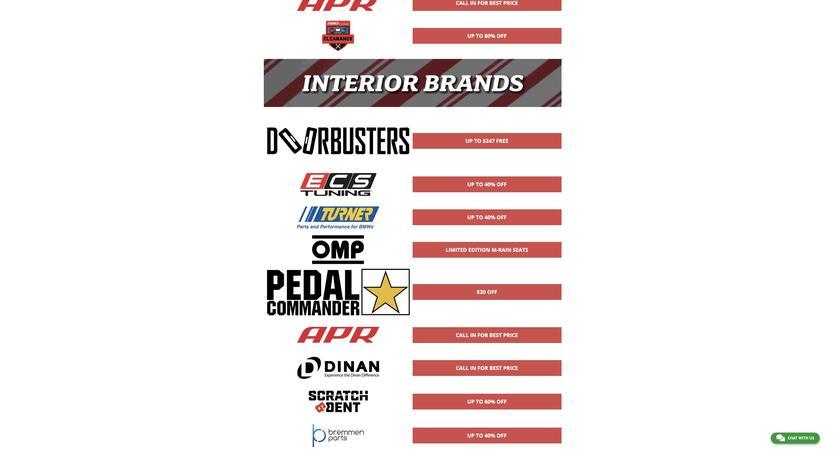 Task type: locate. For each thing, give the bounding box(es) containing it.
1 vertical spatial best
[[490, 365, 502, 372]]

0 vertical spatial tuning
[[485, 151, 496, 156]]

1 vertical spatial call
[[456, 365, 469, 372]]

1 call in for best price link from the top
[[413, 328, 562, 343]]

1 vertical spatial 40%
[[485, 214, 496, 221]]

40% for third up to 40% off 'link' from the top of the page
[[485, 433, 496, 440]]

40% for 2nd up to 40% off 'link' from the top of the page
[[485, 214, 496, 221]]

1 call in for best price from the top
[[456, 332, 519, 339]]

to inside up to 60% off link
[[476, 399, 484, 406]]

1 vertical spatial ecs
[[479, 346, 485, 350]]

up
[[468, 32, 475, 40], [466, 137, 473, 145], [468, 181, 475, 188], [468, 214, 475, 221], [468, 399, 475, 406], [468, 433, 475, 440]]

40%
[[485, 181, 496, 188], [485, 214, 496, 221], [485, 433, 496, 440]]

3 up to 40% off from the top
[[468, 433, 507, 440]]

to for 2nd up to 40% off 'link' from the top of the page
[[476, 214, 484, 221]]

2 40% from the top
[[485, 214, 496, 221]]

2 vertical spatial up to 40% off link
[[413, 429, 562, 444]]

0 vertical spatial 40%
[[485, 181, 496, 188]]

apr
[[485, 13, 490, 18], [485, 46, 490, 51]]

0 vertical spatial ecs tuning
[[479, 151, 496, 156]]

1 up to 40% off link from the top
[[413, 177, 562, 192]]

2 up to 40% off link from the top
[[413, 210, 562, 225]]

chat with us link
[[771, 433, 820, 444]]

call for ecs tuning
[[456, 332, 469, 339]]

1 vertical spatial up to 40% off link
[[413, 210, 562, 225]]

ecs
[[479, 151, 485, 156], [479, 346, 485, 350]]

in for ecs tuning
[[471, 332, 477, 339]]

1 vertical spatial in
[[471, 365, 477, 372]]

price
[[504, 332, 519, 339], [504, 365, 519, 372]]

0 vertical spatial ecs
[[479, 151, 485, 156]]

up to 40% off link
[[413, 177, 562, 192], [413, 210, 562, 225], [413, 429, 562, 444]]

0 vertical spatial call in for best price
[[456, 332, 519, 339]]

2 call in for best price link from the top
[[413, 361, 562, 376]]

to inside up to 80% off link
[[476, 32, 484, 40]]

1 ecs from the top
[[479, 151, 485, 156]]

0 vertical spatial best
[[490, 332, 502, 339]]

us
[[810, 436, 815, 441]]

up to 80% off link
[[413, 28, 562, 44]]

to for up to 60% off link on the right
[[476, 399, 484, 406]]

up for third up to 40% off 'link' from the bottom of the page
[[468, 181, 475, 188]]

0 vertical spatial call in for best price link
[[413, 328, 562, 343]]

off for up to 80% off link
[[497, 32, 507, 40]]

1 call from the top
[[456, 332, 469, 339]]

0 vertical spatial up to 40% off link
[[413, 177, 562, 192]]

1 in from the top
[[471, 332, 477, 339]]

call for turner
[[456, 365, 469, 372]]

free
[[497, 137, 509, 145]]

0 vertical spatial apr
[[485, 13, 490, 18]]

ecs tuning
[[479, 151, 496, 156], [479, 346, 496, 350]]

up for up to 80% off link
[[468, 32, 475, 40]]

2 call in for best price from the top
[[456, 365, 519, 372]]

60%
[[485, 399, 496, 406]]

call in for best price link
[[413, 328, 562, 343], [413, 361, 562, 376]]

0 vertical spatial price
[[504, 332, 519, 339]]

0 vertical spatial for
[[478, 332, 489, 339]]

0 vertical spatial in
[[471, 332, 477, 339]]

tuning
[[485, 151, 496, 156], [485, 346, 496, 350]]

2 ecs tuning from the top
[[479, 346, 496, 350]]

up to 60% off link
[[413, 395, 562, 410]]

0 vertical spatial call
[[456, 332, 469, 339]]

0 vertical spatial up to 40% off
[[468, 181, 507, 188]]

tuning for $247
[[485, 151, 496, 156]]

to for up to 80% off link
[[476, 32, 484, 40]]

turner
[[482, 379, 493, 383]]

chat
[[788, 436, 798, 441]]

1 tuning from the top
[[485, 151, 496, 156]]

call in for best price
[[456, 332, 519, 339], [456, 365, 519, 372]]

2 tuning from the top
[[485, 346, 496, 350]]

off for third up to 40% off 'link' from the bottom of the page
[[497, 181, 507, 188]]

2 vertical spatial up to 40% off
[[468, 433, 507, 440]]

40% for third up to 40% off 'link' from the bottom of the page
[[485, 181, 496, 188]]

to inside the up to $247 free link
[[475, 137, 482, 145]]

1 vertical spatial call in for best price
[[456, 365, 519, 372]]

1 best from the top
[[490, 332, 502, 339]]

to
[[476, 32, 484, 40], [475, 137, 482, 145], [476, 181, 484, 188], [476, 214, 484, 221], [476, 399, 484, 406], [476, 433, 484, 440]]

for for ecs tuning
[[478, 332, 489, 339]]

off for up to 60% off link on the right
[[497, 399, 507, 406]]

call
[[456, 332, 469, 339], [456, 365, 469, 372]]

call in for best price link for turner
[[413, 361, 562, 376]]

2 price from the top
[[504, 365, 519, 372]]

1 ecs tuning from the top
[[479, 151, 496, 156]]

best for turner
[[490, 365, 502, 372]]

edition
[[469, 247, 491, 254]]

1 for from the top
[[478, 332, 489, 339]]

1 price from the top
[[504, 332, 519, 339]]

apr up up to 80% off link
[[485, 13, 490, 18]]

up for the up to $247 free link
[[466, 137, 473, 145]]

2 up to 40% off from the top
[[468, 214, 507, 221]]

call in for best price for ecs tuning
[[456, 332, 519, 339]]

up to 40% off
[[468, 181, 507, 188], [468, 214, 507, 221], [468, 433, 507, 440]]

in
[[471, 332, 477, 339], [471, 365, 477, 372]]

limited edition m-rain seats
[[446, 247, 529, 254]]

2 vertical spatial 40%
[[485, 433, 496, 440]]

ecs for $247
[[479, 151, 485, 156]]

1 vertical spatial up to 40% off
[[468, 214, 507, 221]]

best
[[490, 332, 502, 339], [490, 365, 502, 372]]

off inside up to 80% off link
[[497, 32, 507, 40]]

1 up to 40% off from the top
[[468, 181, 507, 188]]

1 40% from the top
[[485, 181, 496, 188]]

3 40% from the top
[[485, 433, 496, 440]]

1 vertical spatial for
[[478, 365, 489, 372]]

off
[[497, 32, 507, 40], [497, 181, 507, 188], [497, 214, 507, 221], [488, 289, 498, 296], [497, 399, 507, 406], [497, 433, 507, 440]]

call in for best price link for ecs tuning
[[413, 328, 562, 343]]

2 call from the top
[[456, 365, 469, 372]]

2 in from the top
[[471, 365, 477, 372]]

apr down up to 80% off link
[[485, 46, 490, 51]]

1 apr from the top
[[485, 13, 490, 18]]

2 best from the top
[[490, 365, 502, 372]]

off inside up to 60% off link
[[497, 399, 507, 406]]

1 vertical spatial call in for best price link
[[413, 361, 562, 376]]

1 vertical spatial price
[[504, 365, 519, 372]]

up to 40% off for third up to 40% off 'link' from the top of the page
[[468, 433, 507, 440]]

with
[[799, 436, 809, 441]]

1 vertical spatial ecs tuning
[[479, 346, 496, 350]]

to for third up to 40% off 'link' from the bottom of the page
[[476, 181, 484, 188]]

2 for from the top
[[478, 365, 489, 372]]

2 ecs from the top
[[479, 346, 485, 350]]

up for third up to 40% off 'link' from the top of the page
[[468, 433, 475, 440]]

1 vertical spatial tuning
[[485, 346, 496, 350]]

comments image
[[777, 434, 786, 442]]

for
[[478, 332, 489, 339], [478, 365, 489, 372]]

1 vertical spatial apr
[[485, 46, 490, 51]]



Task type: describe. For each thing, give the bounding box(es) containing it.
rain
[[499, 247, 512, 254]]

up to 40% off for third up to 40% off 'link' from the bottom of the page
[[468, 181, 507, 188]]

m-
[[492, 247, 499, 254]]

up to 40% off for 2nd up to 40% off 'link' from the top of the page
[[468, 214, 507, 221]]

in for turner
[[471, 365, 477, 372]]

$20 off
[[477, 289, 498, 296]]

80%
[[485, 32, 496, 40]]

up for 2nd up to 40% off 'link' from the top of the page
[[468, 214, 475, 221]]

up to $247 free
[[466, 137, 509, 145]]

ecs for for
[[479, 346, 485, 350]]

chat with us
[[788, 436, 815, 441]]

$20
[[477, 289, 486, 296]]

up to 80% off
[[468, 32, 507, 40]]

for for turner
[[478, 365, 489, 372]]

to for third up to 40% off 'link' from the top of the page
[[476, 433, 484, 440]]

off for 2nd up to 40% off 'link' from the top of the page
[[497, 214, 507, 221]]

off for third up to 40% off 'link' from the top of the page
[[497, 433, 507, 440]]

call in for best price for turner
[[456, 365, 519, 372]]

2 apr from the top
[[485, 46, 490, 51]]

up for up to 60% off link on the right
[[468, 399, 475, 406]]

seats
[[513, 247, 529, 254]]

ecs tuning for for
[[479, 346, 496, 350]]

limited
[[446, 247, 467, 254]]

$247
[[483, 137, 495, 145]]

price for turner
[[504, 365, 519, 372]]

price for ecs tuning
[[504, 332, 519, 339]]

up to $247 free link
[[413, 133, 562, 149]]

to for the up to $247 free link
[[475, 137, 482, 145]]

up to 60% off
[[468, 399, 507, 406]]

ecs tuning for $247
[[479, 151, 496, 156]]

limited edition m-rain seats link
[[413, 243, 562, 258]]

3 up to 40% off link from the top
[[413, 429, 562, 444]]

best for ecs tuning
[[490, 332, 502, 339]]

off inside $20 off link
[[488, 289, 498, 296]]

$20 off link
[[413, 285, 562, 300]]

tuning for for
[[485, 346, 496, 350]]



Task type: vqa. For each thing, say whether or not it's contained in the screenshot.
ES#: 3559637 Mfg#: 236941KT
no



